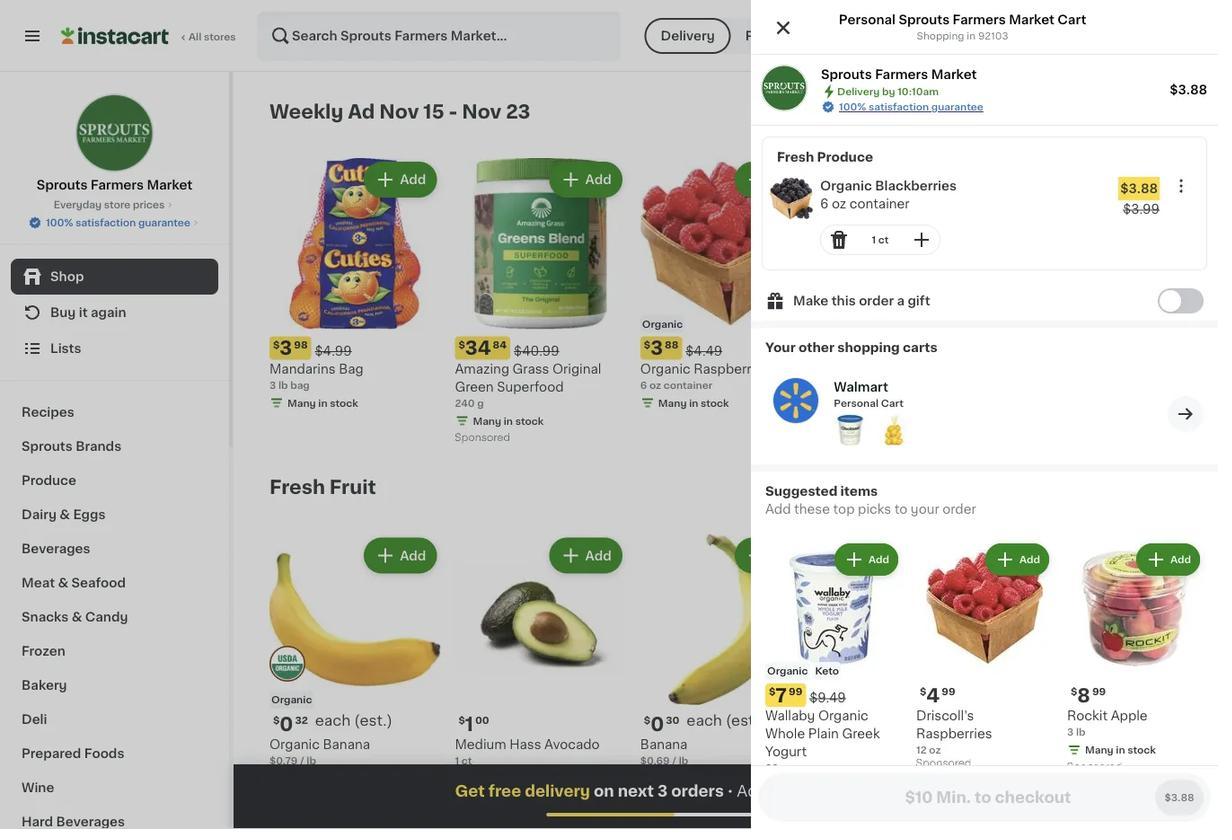 Task type: vqa. For each thing, say whether or not it's contained in the screenshot.
BEVERAGES
yes



Task type: locate. For each thing, give the bounding box(es) containing it.
in for 6
[[875, 416, 884, 426]]

1 vertical spatial item carousel region
[[270, 469, 1182, 814]]

$ inside the $ 3 88
[[644, 340, 651, 349]]

3 left "bag"
[[270, 380, 276, 390]]

1 vertical spatial guarantee
[[138, 218, 190, 228]]

0 vertical spatial 1 ct
[[1099, 173, 1121, 186]]

fresh up organic blackberries "icon"
[[777, 151, 814, 164]]

sponsored badge image
[[455, 433, 509, 443], [826, 433, 880, 443], [916, 759, 971, 769], [1067, 762, 1122, 773], [826, 769, 880, 780]]

driscoll's raspberries 12 oz up more button
[[916, 710, 993, 755]]

0 horizontal spatial driscoll's
[[826, 738, 884, 751]]

beverages down dairy & eggs
[[22, 543, 90, 555]]

0 vertical spatial &
[[60, 509, 70, 521]]

0 vertical spatial 100%
[[839, 102, 866, 112]]

1 horizontal spatial order
[[943, 503, 976, 516]]

all
[[189, 32, 201, 42]]

(est.) for banana
[[726, 713, 764, 728]]

next
[[618, 784, 654, 799]]

shop link
[[11, 259, 218, 295]]

0 horizontal spatial 100% satisfaction guarantee
[[46, 218, 190, 228]]

1 horizontal spatial ct
[[879, 235, 889, 245]]

market up 10:10am
[[931, 68, 977, 81]]

fresh inside item carousel 'region'
[[270, 478, 325, 497]]

0 vertical spatial item carousel region
[[270, 93, 1182, 455]]

99 inside $ 7 99
[[789, 687, 803, 697]]

raspberries up more button
[[916, 728, 993, 740]]

satisfaction
[[869, 102, 929, 112], [76, 218, 136, 228]]

everyday
[[54, 200, 102, 210]]

0 horizontal spatial 6
[[640, 380, 647, 390]]

stock for hass
[[515, 774, 544, 784]]

organic button
[[1011, 158, 1182, 414]]

main content containing weekly ad nov 15 - nov 23
[[234, 72, 1218, 829]]

raspberries up more
[[887, 738, 963, 751]]

0 for banana
[[651, 715, 664, 733]]

$5.99 element
[[1011, 712, 1182, 736]]

original
[[553, 362, 601, 375]]

lb up 0.41
[[307, 756, 316, 766]]

hard
[[22, 816, 53, 828]]

product group containing 6
[[826, 158, 997, 448]]

satisfaction inside button
[[76, 218, 136, 228]]

many in stock
[[288, 398, 358, 408], [658, 398, 729, 408], [473, 416, 544, 426], [844, 416, 915, 426], [1085, 745, 1156, 755], [473, 774, 544, 784], [1029, 774, 1100, 784], [658, 788, 729, 798]]

in down superfood
[[504, 416, 513, 426]]

2 0 from the left
[[651, 715, 664, 733]]

banana down $0.32 each (estimated) element
[[323, 738, 370, 751]]

personal sprouts farmers market cart shopping in 92103
[[839, 13, 1087, 41]]

$3.98 original price: $4.99 element
[[270, 336, 441, 360]]

$ inside $ 34 84 $40.99 amazing grass original green superfood 240 g
[[459, 340, 465, 349]]

&
[[60, 509, 70, 521], [58, 577, 68, 589], [72, 611, 82, 624]]

raspberries down $3.88 original price: $4.49 element
[[694, 362, 770, 375]]

oz down greek on the right of page
[[839, 756, 851, 766]]

6 right organic blackberries "icon"
[[820, 198, 829, 210]]

0 vertical spatial fresh
[[777, 151, 814, 164]]

many in stock down mandarins bag 3 lb bag
[[288, 398, 358, 408]]

everyday store prices link
[[54, 198, 175, 212]]

1 horizontal spatial 32
[[766, 763, 778, 773]]

prepared
[[22, 748, 81, 760]]

•
[[728, 784, 733, 799]]

3 inside mandarins bag 3 lb bag
[[270, 380, 276, 390]]

suggested
[[766, 485, 838, 498]]

3 up "organic strawberries 16 oz" at right
[[1067, 727, 1074, 737]]

g
[[477, 398, 484, 408]]

1 horizontal spatial satisfaction
[[869, 102, 929, 112]]

1 vertical spatial 6
[[836, 339, 849, 358]]

a
[[897, 295, 905, 307]]

$ up amazing
[[459, 340, 465, 349]]

0 horizontal spatial farmers
[[91, 179, 144, 191]]

99 for sponsored badge image on top of more button
[[942, 687, 956, 697]]

each (est.) right 30 at the bottom of the page
[[687, 713, 764, 728]]

& for snacks
[[72, 611, 82, 624]]

1 each (est.) from the left
[[315, 713, 393, 728]]

market inside "link"
[[147, 179, 192, 191]]

cart up 10:08am
[[1058, 13, 1087, 26]]

$ up wallaby
[[769, 687, 776, 697]]

item carousel region
[[270, 93, 1182, 455], [270, 469, 1182, 814]]

$ up the godshall's
[[829, 340, 836, 349]]

ct left $3.88 $3.99
[[1107, 173, 1121, 186]]

about inside organic banana $0.79 / lb about 0.41 lb each
[[270, 770, 300, 780]]

0 horizontal spatial 100%
[[46, 218, 73, 228]]

oz down the $ 3 88
[[650, 380, 661, 390]]

lb up 0.43
[[679, 756, 688, 766]]

oz down uncured
[[835, 398, 847, 408]]

delivery inside 'link'
[[960, 29, 1018, 42]]

0 horizontal spatial 8
[[826, 398, 833, 408]]

godshall's
[[826, 362, 892, 375]]

0 vertical spatial increment quantity of organic blackberries image
[[1150, 169, 1172, 190]]

personal down walmart
[[834, 398, 879, 408]]

84
[[493, 340, 507, 349]]

2 horizontal spatial 6
[[836, 339, 849, 358]]

2 banana from the left
[[640, 738, 688, 751]]

go to cart element
[[1168, 396, 1204, 432]]

0 vertical spatial produce
[[817, 151, 873, 164]]

1 vertical spatial to
[[815, 784, 831, 799]]

in for hass
[[504, 774, 513, 784]]

produce up dairy
[[22, 474, 76, 487]]

1 inside medium hass avocado 1 ct
[[455, 756, 459, 766]]

in inside personal sprouts farmers market cart shopping in 92103
[[967, 31, 976, 41]]

1 down medium
[[455, 756, 459, 766]]

driscoll's
[[916, 710, 974, 722], [826, 738, 884, 751]]

driscoll's raspberries 12 oz for sponsored badge image on top of more button
[[916, 710, 993, 755]]

$ right "$7.99 original price: $9.49" element
[[920, 687, 927, 697]]

1 horizontal spatial delivery
[[837, 87, 880, 97]]

0 horizontal spatial nov
[[379, 102, 419, 121]]

item carousel region containing fresh fruit
[[270, 469, 1182, 814]]

container down blackberries
[[850, 198, 910, 210]]

4
[[927, 686, 940, 705], [836, 715, 849, 733]]

3 inside "element"
[[280, 339, 292, 358]]

order right your
[[943, 503, 976, 516]]

0 horizontal spatial 4
[[836, 715, 849, 733]]

guarantee down prices
[[138, 218, 190, 228]]

sprouts farmers market logo image
[[75, 93, 154, 173]]

1 horizontal spatial /
[[672, 756, 677, 766]]

0 horizontal spatial increment quantity of organic blackberries image
[[911, 229, 933, 251]]

1 horizontal spatial $3.88
[[1170, 84, 1208, 96]]

delivery for delivery by 10:08am
[[960, 29, 1018, 42]]

0 vertical spatial $3.88
[[1170, 84, 1208, 96]]

0 horizontal spatial ct
[[462, 756, 472, 766]]

sponsored badge image down walmart personal cart
[[826, 433, 880, 443]]

2 vertical spatial &
[[72, 611, 82, 624]]

1 horizontal spatial about
[[640, 770, 671, 780]]

$ up $0.79
[[273, 715, 280, 725]]

many for hass
[[473, 774, 501, 784]]

by inside 'link'
[[1021, 29, 1039, 42]]

product group containing 1 ct
[[1011, 158, 1182, 414]]

increment quantity of organic blackberries image inside product group
[[911, 229, 933, 251]]

$ inside $ 1 00
[[459, 715, 465, 725]]

32 up organic banana $0.79 / lb about 0.41 lb each
[[295, 715, 308, 725]]

this
[[832, 295, 856, 307]]

delivery for delivery
[[661, 30, 715, 42]]

92103
[[978, 31, 1009, 41]]

1 vertical spatial satisfaction
[[76, 218, 136, 228]]

organic strawberries 16 oz
[[1011, 738, 1145, 766]]

by right 92103
[[1021, 29, 1039, 42]]

sponsored badge image down strawberries
[[1067, 762, 1122, 773]]

0 vertical spatial order
[[859, 295, 894, 307]]

recipes
[[22, 406, 74, 419]]

$ 34 84 $40.99 amazing grass original green superfood 240 g
[[455, 339, 601, 408]]

many down the $5.99 element
[[1085, 745, 1114, 755]]

to left your
[[895, 503, 908, 516]]

6 for organic blackberries 6 oz container
[[820, 198, 829, 210]]

0 vertical spatial farmers
[[953, 13, 1006, 26]]

$ up plain at the bottom of page
[[829, 715, 836, 725]]

32
[[295, 715, 308, 725], [766, 763, 778, 773]]

0 inside $0.32 each (estimated) element
[[280, 715, 293, 733]]

$0.79
[[270, 756, 298, 766]]

driscoll's up more button
[[916, 710, 974, 722]]

6 inside $ 6 99 $8.99 godshall's organic uncured turkey bacon 8 oz
[[836, 339, 849, 358]]

10:10am
[[898, 87, 939, 97]]

each up organic banana $0.79 / lb about 0.41 lb each
[[315, 713, 351, 728]]

order
[[859, 295, 894, 307], [943, 503, 976, 516]]

0 horizontal spatial guarantee
[[138, 218, 190, 228]]

each (est.)
[[315, 713, 393, 728], [687, 713, 764, 728]]

organic blackberries image
[[770, 177, 813, 220]]

product group containing 7
[[766, 540, 902, 813]]

8
[[826, 398, 833, 408], [1078, 686, 1091, 705]]

1 horizontal spatial 6
[[820, 198, 829, 210]]

4 inside item carousel 'region'
[[836, 715, 849, 733]]

0 vertical spatial $ 4 99
[[920, 686, 956, 705]]

driscoll's up 'qualify.'
[[826, 738, 884, 751]]

fresh for fresh produce
[[777, 151, 814, 164]]

1 item carousel region from the top
[[270, 93, 1182, 455]]

avocado
[[545, 738, 600, 751]]

1 vertical spatial market
[[931, 68, 977, 81]]

2 (est.) from the left
[[726, 713, 764, 728]]

delivery button
[[645, 18, 731, 54]]

stock for apple
[[1128, 745, 1156, 755]]

1 vertical spatial by
[[882, 87, 895, 97]]

2 vertical spatial farmers
[[91, 179, 144, 191]]

0 horizontal spatial $3.88
[[1121, 182, 1158, 195]]

0 horizontal spatial $ 4 99
[[829, 715, 865, 733]]

8 up the rockit
[[1078, 686, 1091, 705]]

many down organic raspberries 6 oz container
[[658, 398, 687, 408]]

product group containing 1
[[455, 534, 626, 790]]

container for blackberries
[[850, 198, 910, 210]]

(est.)
[[354, 713, 393, 728], [726, 713, 764, 728]]

0 vertical spatial driscoll's
[[916, 710, 974, 722]]

nov
[[379, 102, 419, 121], [462, 102, 502, 121]]

sprouts farmers market up everyday store prices link
[[37, 179, 192, 191]]

cart down turkey
[[881, 398, 904, 408]]

0 horizontal spatial satisfaction
[[76, 218, 136, 228]]

$ 1 00
[[459, 715, 489, 733]]

1 vertical spatial $ 4 99
[[829, 715, 865, 733]]

driscoll's raspberries 12 oz inside item carousel 'region'
[[826, 738, 963, 766]]

0 vertical spatial by
[[1021, 29, 1039, 42]]

(est.) inside "$0.30 each (estimated)" element
[[726, 713, 764, 728]]

$ inside $ 0 32
[[273, 715, 280, 725]]

banana up $0.69
[[640, 738, 688, 751]]

in down rockit apple 3 lb
[[1116, 745, 1125, 755]]

raspberries for sponsored badge image on top of more button
[[916, 728, 993, 740]]

0 vertical spatial 32
[[295, 715, 308, 725]]

increment quantity of organic blackberries image
[[1150, 169, 1172, 190], [911, 229, 933, 251]]

$6.12
[[772, 784, 811, 799]]

many in stock down g
[[473, 416, 544, 426]]

$9.49
[[810, 692, 846, 704]]

$40.99
[[514, 344, 559, 357]]

0 for organic banana
[[280, 715, 293, 733]]

1 horizontal spatial 100% satisfaction guarantee
[[839, 102, 984, 112]]

oz inside organic raspberries 6 oz container
[[650, 380, 661, 390]]

1 vertical spatial container
[[664, 380, 713, 390]]

1 banana from the left
[[323, 738, 370, 751]]

1 horizontal spatial 100%
[[839, 102, 866, 112]]

1 horizontal spatial container
[[850, 198, 910, 210]]

add button
[[366, 164, 435, 196], [551, 164, 621, 196], [737, 164, 806, 196], [366, 539, 435, 572], [551, 539, 621, 572], [737, 539, 806, 572], [922, 539, 992, 572], [1108, 539, 1177, 572], [835, 544, 899, 576], [986, 544, 1049, 576], [1137, 544, 1200, 576]]

wine link
[[11, 771, 218, 805]]

& left eggs
[[60, 509, 70, 521]]

1 vertical spatial personal
[[834, 398, 879, 408]]

8 down uncured
[[826, 398, 833, 408]]

main content
[[234, 72, 1218, 829]]

0 horizontal spatial each (est.)
[[315, 713, 393, 728]]

organic raspberries 6 oz container
[[640, 362, 770, 390]]

1 vertical spatial farmers
[[875, 68, 928, 81]]

99 inside "$ 8 99"
[[1092, 687, 1106, 697]]

2 horizontal spatial farmers
[[953, 13, 1006, 26]]

0 horizontal spatial 12
[[826, 756, 836, 766]]

$ left 00
[[459, 715, 465, 725]]

sprouts brands
[[22, 440, 121, 453]]

driscoll's raspberries 12 oz for sponsored badge image over 'qualify.'
[[826, 738, 963, 766]]

dairy
[[22, 509, 57, 521]]

shop
[[50, 270, 84, 283]]

1 about from the left
[[270, 770, 300, 780]]

increment quantity of organic blackberries image inside product group
[[1150, 169, 1172, 190]]

1 vertical spatial 4
[[836, 715, 849, 733]]

1 horizontal spatial by
[[1021, 29, 1039, 42]]

1 vertical spatial order
[[943, 503, 976, 516]]

2 / from the left
[[672, 756, 677, 766]]

order inside the 'suggested items add these top picks to your order'
[[943, 503, 976, 516]]

to inside treatment tracker modal dialog
[[815, 784, 831, 799]]

1 vertical spatial 32
[[766, 763, 778, 773]]

oz up "remove organic blackberries" 'image'
[[832, 198, 847, 210]]

100% satisfaction guarantee link
[[839, 100, 984, 114]]

get
[[455, 784, 485, 799]]

1 left $3.88 $3.99
[[1099, 173, 1104, 186]]

about
[[270, 770, 300, 780], [640, 770, 671, 780]]

carts
[[903, 341, 938, 354]]

many in stock down "organic strawberries 16 oz" at right
[[1029, 774, 1100, 784]]

/
[[300, 756, 304, 766], [672, 756, 677, 766]]

2 item carousel region from the top
[[270, 469, 1182, 814]]

100% satisfaction guarantee inside button
[[46, 218, 190, 228]]

0 horizontal spatial container
[[664, 380, 713, 390]]

$3.88 for $3.88 $3.99
[[1121, 182, 1158, 195]]

$ left 30 at the bottom of the page
[[644, 715, 651, 725]]

100% satisfaction guarantee
[[839, 102, 984, 112], [46, 218, 190, 228]]

100% down delivery by 10:10am
[[839, 102, 866, 112]]

0 horizontal spatial banana
[[323, 738, 370, 751]]

lb left "bag"
[[278, 380, 288, 390]]

sprouts farmers market up delivery by 10:10am
[[821, 68, 977, 81]]

farmers inside personal sprouts farmers market cart shopping in 92103
[[953, 13, 1006, 26]]

many down walmart personal cart
[[844, 416, 872, 426]]

fresh left fruit on the left bottom of the page
[[270, 478, 325, 497]]

remove organic blackberries image
[[828, 229, 850, 251]]

2 about from the left
[[640, 770, 671, 780]]

1 0 from the left
[[280, 715, 293, 733]]

many in stock for bag
[[288, 398, 358, 408]]

more button
[[905, 777, 975, 806]]

in for apple
[[1116, 745, 1125, 755]]

in left 92103
[[967, 31, 976, 41]]

1 vertical spatial 100%
[[46, 218, 73, 228]]

to
[[895, 503, 908, 516], [815, 784, 831, 799]]

1 vertical spatial fresh
[[270, 478, 325, 497]]

guarantee
[[932, 102, 984, 112], [138, 218, 190, 228]]

beverages down wine link
[[56, 816, 125, 828]]

produce up organic blackberries 6 oz container
[[817, 151, 873, 164]]

many for 6
[[844, 416, 872, 426]]

each up '•'
[[710, 770, 734, 780]]

by up 100% satisfaction guarantee link
[[882, 87, 895, 97]]

1 horizontal spatial (est.)
[[726, 713, 764, 728]]

1 horizontal spatial 4
[[927, 686, 940, 705]]

6 inside organic raspberries 6 oz container
[[640, 380, 647, 390]]

add
[[400, 173, 426, 186], [585, 173, 612, 186], [771, 173, 797, 186], [766, 503, 791, 516], [400, 549, 426, 562], [585, 549, 612, 562], [771, 549, 797, 562], [956, 549, 983, 562], [1142, 549, 1168, 562], [869, 555, 890, 565], [1020, 555, 1040, 565], [1171, 555, 1191, 565], [737, 784, 768, 799]]

/ inside banana $0.69 / lb about 0.43 lb each
[[672, 756, 677, 766]]

farmers up store
[[91, 179, 144, 191]]

$3.88 original price: $4.49 element
[[640, 336, 812, 360]]

in for strawberries
[[1060, 774, 1069, 784]]

each right 0.41
[[336, 770, 361, 780]]

container for raspberries
[[664, 380, 713, 390]]

sprouts inside "link"
[[37, 179, 88, 191]]

about down $0.69
[[640, 770, 671, 780]]

item carousel region containing weekly ad nov 15 - nov 23
[[270, 93, 1182, 455]]

many for raspberries
[[658, 398, 687, 408]]

1 / from the left
[[300, 756, 304, 766]]

0 vertical spatial personal
[[839, 13, 896, 26]]

many for apple
[[1085, 745, 1114, 755]]

$
[[273, 340, 280, 349], [459, 340, 465, 349], [644, 340, 651, 349], [829, 340, 836, 349], [769, 687, 776, 697], [920, 687, 927, 697], [1071, 687, 1078, 697], [273, 715, 280, 725], [459, 715, 465, 725], [644, 715, 651, 725], [829, 715, 836, 725]]

0 horizontal spatial produce
[[22, 474, 76, 487]]

many in stock for 6
[[844, 416, 915, 426]]

container inside organic blackberries 6 oz container
[[850, 198, 910, 210]]

each (est.) inside "$0.30 each (estimated)" element
[[687, 713, 764, 728]]

0 vertical spatial to
[[895, 503, 908, 516]]

product group
[[763, 170, 1207, 262]]

sponsored badge image for 34
[[455, 433, 509, 443]]

(est.) for organic banana
[[354, 713, 393, 728]]

many in stock for apple
[[1085, 745, 1156, 755]]

1 horizontal spatial each (est.)
[[687, 713, 764, 728]]

$0.30 each (estimated) element
[[640, 712, 812, 736]]

many in stock for hass
[[473, 774, 544, 784]]

$ left 98 at top left
[[273, 340, 280, 349]]

nov right - in the top left of the page
[[462, 102, 502, 121]]

guarantee down 10:10am
[[932, 102, 984, 112]]

$ inside $ 0 30
[[644, 715, 651, 725]]

each (est.) up organic banana $0.79 / lb about 0.41 lb each
[[315, 713, 393, 728]]

delivery by 10:10am
[[837, 87, 939, 97]]

bag
[[339, 362, 364, 375]]

sprouts up 'shopping'
[[899, 13, 950, 26]]

many in stock up free
[[473, 774, 544, 784]]

None field
[[1167, 172, 1196, 200]]

in
[[967, 31, 976, 41], [318, 398, 328, 408], [689, 398, 698, 408], [504, 416, 513, 426], [875, 416, 884, 426], [1116, 745, 1125, 755], [504, 774, 513, 784], [1060, 774, 1069, 784], [689, 788, 698, 798]]

increment quantity of organic blackberries image down blackberries
[[911, 229, 933, 251]]

0 horizontal spatial cart
[[881, 398, 904, 408]]

0 left 30 at the bottom of the page
[[651, 715, 664, 733]]

1 horizontal spatial 0
[[651, 715, 664, 733]]

personal up delivery by 10:10am
[[839, 13, 896, 26]]

ct inside medium hass avocado 1 ct
[[462, 756, 472, 766]]

1 horizontal spatial 12
[[916, 745, 927, 755]]

each (est.) inside $0.32 each (estimated) element
[[315, 713, 393, 728]]

many for strawberries
[[1029, 774, 1058, 784]]

0 vertical spatial ct
[[1107, 173, 1121, 186]]

1 horizontal spatial nov
[[462, 102, 502, 121]]

1 right "remove organic blackberries" 'image'
[[872, 235, 876, 245]]

many down g
[[473, 416, 501, 426]]

0 vertical spatial sprouts farmers market
[[821, 68, 977, 81]]

banana
[[323, 738, 370, 751], [640, 738, 688, 751]]

1 ct left $3.88 $3.99
[[1099, 173, 1121, 186]]

oz down yogurt
[[781, 763, 792, 773]]

100% satisfaction guarantee down 10:10am
[[839, 102, 984, 112]]

$3.88 for $3.88
[[1170, 84, 1208, 96]]

ct
[[1107, 173, 1121, 186], [879, 235, 889, 245], [462, 756, 472, 766]]

1 vertical spatial cart
[[881, 398, 904, 408]]

1 inside product group
[[872, 235, 876, 245]]

many
[[288, 398, 316, 408], [658, 398, 687, 408], [473, 416, 501, 426], [844, 416, 872, 426], [1085, 745, 1114, 755], [473, 774, 501, 784], [1029, 774, 1058, 784], [658, 788, 687, 798]]

ct right "remove organic blackberries" 'image'
[[879, 235, 889, 245]]

sprouts up the everyday
[[37, 179, 88, 191]]

in for 34
[[504, 416, 513, 426]]

service type group
[[645, 18, 804, 54]]

1 vertical spatial $3.88
[[1121, 182, 1158, 195]]

1 (est.) from the left
[[354, 713, 393, 728]]

many up get
[[473, 774, 501, 784]]

treatment tracker modal dialog
[[234, 765, 1218, 829]]

6 right the other
[[836, 339, 849, 358]]

items in cart element
[[834, 414, 910, 450]]

1 horizontal spatial increment quantity of organic blackberries image
[[1150, 169, 1172, 190]]

medium hass avocado 1 ct
[[455, 738, 600, 766]]

many in stock down organic raspberries 6 oz container
[[658, 398, 729, 408]]

1 vertical spatial ct
[[879, 235, 889, 245]]

2 horizontal spatial market
[[1009, 13, 1055, 26]]

0 horizontal spatial market
[[147, 179, 192, 191]]

0.41
[[302, 770, 322, 780]]

sponsored badge image for apple
[[1067, 762, 1122, 773]]

12 down plain at the bottom of page
[[826, 756, 836, 766]]

32 inside 'wallaby organic whole plain greek yogurt 32 oz'
[[766, 763, 778, 773]]

0 inside "$0.30 each (estimated)" element
[[651, 715, 664, 733]]

$3.88 inside $3.88 $3.99
[[1121, 182, 1158, 195]]

0 vertical spatial 6
[[820, 198, 829, 210]]

0 vertical spatial 100% satisfaction guarantee
[[839, 102, 984, 112]]

0 horizontal spatial by
[[882, 87, 895, 97]]

each inside banana $0.69 / lb about 0.43 lb each
[[710, 770, 734, 780]]

raspberries
[[694, 362, 770, 375], [916, 728, 993, 740], [887, 738, 963, 751]]

8 inside $ 6 99 $8.99 godshall's organic uncured turkey bacon 8 oz
[[826, 398, 833, 408]]

0 horizontal spatial (est.)
[[354, 713, 393, 728]]

meat
[[22, 577, 55, 589]]

$ 8 99
[[1071, 686, 1106, 705]]

fresh for fresh fruit
[[270, 478, 325, 497]]

$3.88
[[1170, 84, 1208, 96], [1121, 182, 1158, 195]]

chobani yogurt, greek, nonfat, plain image
[[834, 414, 866, 447]]

frozen link
[[11, 634, 218, 668]]

2 horizontal spatial ct
[[1107, 173, 1121, 186]]

in down "organic strawberries 16 oz" at right
[[1060, 774, 1069, 784]]

more
[[927, 787, 954, 797]]

lb inside mandarins bag 3 lb bag
[[278, 380, 288, 390]]

many in stock for strawberries
[[1029, 774, 1100, 784]]

each right 30 at the bottom of the page
[[687, 713, 722, 728]]

delivery inside button
[[661, 30, 715, 42]]

view all (600+) link
[[973, 102, 1082, 120]]

$4.49
[[686, 344, 723, 357]]

& for dairy
[[60, 509, 70, 521]]

market up 'delivery by 10:08am' on the top
[[1009, 13, 1055, 26]]

stock for bag
[[330, 398, 358, 408]]

lb right 0.41
[[325, 770, 334, 780]]

driscoll's raspberries 12 oz up 'qualify.'
[[826, 738, 963, 766]]

6 inside organic blackberries 6 oz container
[[820, 198, 829, 210]]

1 vertical spatial 1 ct
[[872, 235, 889, 245]]

1 horizontal spatial to
[[895, 503, 908, 516]]

2 vertical spatial ct
[[462, 756, 472, 766]]

product group
[[270, 158, 441, 414], [455, 158, 626, 448], [640, 158, 812, 414], [826, 158, 997, 448], [1011, 158, 1182, 414], [270, 534, 441, 804], [455, 534, 626, 790], [640, 534, 812, 804], [826, 534, 997, 784], [1011, 534, 1182, 790], [766, 540, 902, 813], [916, 540, 1053, 774], [1067, 540, 1204, 777]]

(est.) inside $0.32 each (estimated) element
[[354, 713, 393, 728]]

32 inside $ 0 32
[[295, 715, 308, 725]]

None search field
[[257, 11, 621, 61]]

banana inside banana $0.69 / lb about 0.43 lb each
[[640, 738, 688, 751]]

2 each (est.) from the left
[[687, 713, 764, 728]]

2 horizontal spatial delivery
[[960, 29, 1018, 42]]

0 horizontal spatial sprouts farmers market
[[37, 179, 192, 191]]

market inside personal sprouts farmers market cart shopping in 92103
[[1009, 13, 1055, 26]]

container inside organic raspberries 6 oz container
[[664, 380, 713, 390]]

3 inside treatment tracker modal dialog
[[658, 784, 668, 799]]

$ 4 99 for sponsored badge image over 'qualify.'
[[829, 715, 865, 733]]



Task type: describe. For each thing, give the bounding box(es) containing it.
99 for sponsored badge image over 'qualify.'
[[851, 715, 865, 725]]

organic blackberries button
[[820, 177, 1102, 195]]

$ 6 99 $8.99 godshall's organic uncured turkey bacon 8 oz
[[826, 339, 969, 408]]

34
[[465, 339, 491, 358]]

sponsored badge image up 'qualify.'
[[826, 769, 880, 780]]

sprouts up delivery by 10:10am
[[821, 68, 872, 81]]

many in stock for raspberries
[[658, 398, 729, 408]]

recipes link
[[11, 395, 218, 429]]

1 horizontal spatial farmers
[[875, 68, 928, 81]]

99 for sponsored badge image associated with apple
[[1092, 687, 1106, 697]]

bakery
[[22, 679, 67, 692]]

oz inside organic blackberries 6 oz container
[[832, 198, 847, 210]]

stock for 6
[[886, 416, 915, 426]]

$6.99 original price: $8.99 element
[[826, 336, 997, 360]]

organic inside $ 6 99 $8.99 godshall's organic uncured turkey bacon 8 oz
[[895, 362, 945, 375]]

buy it again link
[[11, 295, 218, 331]]

$0.32 each (estimated) element
[[270, 712, 441, 736]]

each (est.) for banana
[[687, 713, 764, 728]]

personal inside walmart personal cart
[[834, 398, 879, 408]]

prices
[[133, 200, 165, 210]]

1 vertical spatial beverages
[[56, 816, 125, 828]]

$ 3 98
[[273, 339, 308, 358]]

ad
[[348, 102, 375, 121]]

16
[[1011, 756, 1022, 766]]

rockit apple 3 lb
[[1067, 710, 1148, 737]]

these
[[794, 503, 830, 516]]

sponsored badge image for 6
[[826, 433, 880, 443]]

hard beverages
[[22, 816, 125, 828]]

$8.99
[[872, 344, 909, 357]]

1 horizontal spatial market
[[931, 68, 977, 81]]

$7.99 original price: $9.49 element
[[766, 684, 902, 707]]

many in stock down 0.43
[[658, 788, 729, 798]]

your
[[766, 341, 796, 354]]

yogurt
[[766, 746, 807, 758]]

each inside $0.32 each (estimated) element
[[315, 713, 351, 728]]

$ 0 30
[[644, 715, 680, 733]]

1 horizontal spatial produce
[[817, 151, 873, 164]]

cart inside walmart personal cart
[[881, 398, 904, 408]]

1 horizontal spatial sprouts farmers market
[[821, 68, 977, 81]]

none field inside product group
[[1167, 172, 1196, 200]]

all stores link
[[61, 11, 237, 61]]

turkey
[[883, 380, 925, 393]]

3 left 88
[[651, 339, 663, 358]]

cart inside personal sprouts farmers market cart shopping in 92103
[[1058, 13, 1087, 26]]

in for raspberries
[[689, 398, 698, 408]]

premium california lemons image
[[877, 414, 910, 447]]

grass
[[513, 362, 549, 375]]

1 vertical spatial sprouts farmers market
[[37, 179, 192, 191]]

about inside banana $0.69 / lb about 0.43 lb each
[[640, 770, 671, 780]]

organic inside organic raspberries 6 oz container
[[640, 362, 691, 375]]

your other shopping carts
[[766, 341, 938, 354]]

sprouts inside personal sprouts farmers market cart shopping in 92103
[[899, 13, 950, 26]]

$ 3 88
[[644, 339, 679, 358]]

by for 10:08am
[[1021, 29, 1039, 42]]

$ inside $ 3 98
[[273, 340, 280, 349]]

make
[[793, 295, 829, 307]]

product group containing 34
[[455, 158, 626, 448]]

view all (600+)
[[973, 105, 1069, 118]]

hard beverages link
[[11, 805, 218, 829]]

add inside treatment tracker modal dialog
[[737, 784, 768, 799]]

$4.99
[[315, 344, 352, 357]]

in down 0.43
[[689, 788, 698, 798]]

medium
[[455, 738, 506, 751]]

sprouts down recipes
[[22, 440, 73, 453]]

by for 10:10am
[[882, 87, 895, 97]]

mandarins
[[270, 362, 336, 375]]

10:08am
[[1042, 29, 1102, 42]]

$ 0 32
[[273, 715, 308, 733]]

wallaby
[[766, 710, 815, 722]]

deli link
[[11, 703, 218, 737]]

meat & seafood link
[[11, 566, 218, 600]]

walmart personal cart
[[834, 381, 904, 408]]

hass
[[510, 738, 541, 751]]

organic blackberries 6 oz container
[[820, 180, 957, 210]]

banana $0.69 / lb about 0.43 lb each
[[640, 738, 734, 780]]

1 ct inside product group
[[872, 235, 889, 245]]

superfood
[[497, 380, 564, 393]]

$0.69
[[640, 756, 670, 766]]

6 for organic raspberries 6 oz container
[[640, 380, 647, 390]]

everyday store prices
[[54, 200, 165, 210]]

$34.84 original price: $40.99 element
[[455, 336, 626, 360]]

stock for raspberries
[[701, 398, 729, 408]]

to inside the 'suggested items add these top picks to your order'
[[895, 503, 908, 516]]

prepared foods
[[22, 748, 124, 760]]

15
[[423, 102, 444, 121]]

100% inside 100% satisfaction guarantee link
[[839, 102, 866, 112]]

fresh produce
[[777, 151, 873, 164]]

view
[[973, 105, 1004, 118]]

personal inside personal sprouts farmers market cart shopping in 92103
[[839, 13, 896, 26]]

weekly ad nov 15 - nov 23 link
[[270, 101, 531, 122]]

on
[[594, 784, 614, 799]]

4 for sponsored badge image over 'qualify.'
[[836, 715, 849, 733]]

frozen
[[22, 645, 65, 658]]

stock for strawberries
[[1072, 774, 1100, 784]]

1 left 00
[[465, 715, 473, 733]]

30
[[666, 715, 680, 725]]

many down 0.43
[[658, 788, 687, 798]]

many in stock for 34
[[473, 416, 544, 426]]

1 nov from the left
[[379, 102, 419, 121]]

fresh fruit
[[270, 478, 376, 497]]

raspberries for sponsored badge image over 'qualify.'
[[887, 738, 963, 751]]

each inside "$0.30 each (estimated)" element
[[687, 713, 722, 728]]

7
[[776, 686, 787, 705]]

suggested items add these top picks to your order
[[766, 485, 976, 516]]

deli
[[22, 713, 47, 726]]

make this order a gift
[[793, 295, 930, 307]]

it
[[79, 306, 88, 319]]

pickup
[[745, 30, 790, 42]]

pickup button
[[731, 18, 804, 54]]

4 for sponsored badge image on top of more button
[[927, 686, 940, 705]]

product group containing 8
[[1067, 540, 1204, 777]]

many for 34
[[473, 416, 501, 426]]

lists link
[[11, 331, 218, 367]]

lb inside rockit apple 3 lb
[[1076, 727, 1086, 737]]

2 nov from the left
[[462, 102, 502, 121]]

oz inside 'wallaby organic whole plain greek yogurt 32 oz'
[[781, 763, 792, 773]]

wallaby organic whole plain greek yogurt 32 oz
[[766, 710, 880, 773]]

oz inside $ 6 99 $8.99 godshall's organic uncured turkey bacon 8 oz
[[835, 398, 847, 408]]

each inside organic banana $0.79 / lb about 0.41 lb each
[[336, 770, 361, 780]]

0 vertical spatial 12
[[916, 745, 927, 755]]

produce inside "link"
[[22, 474, 76, 487]]

fruit
[[330, 478, 376, 497]]

amazing
[[455, 362, 509, 375]]

sprouts farmers market image
[[762, 66, 807, 111]]

organic inside 'wallaby organic whole plain greek yogurt 32 oz'
[[818, 710, 869, 722]]

lb up orders
[[698, 770, 707, 780]]

organic inside organic blackberries 6 oz container
[[820, 180, 872, 192]]

99 inside $ 6 99 $8.99 godshall's organic uncured turkey bacon 8 oz
[[851, 340, 865, 349]]

farmers inside "link"
[[91, 179, 144, 191]]

your
[[911, 503, 940, 516]]

organic inside "organic strawberries 16 oz"
[[1011, 738, 1062, 751]]

$ 7 99
[[769, 686, 803, 705]]

$ 4 99 for sponsored badge image on top of more button
[[920, 686, 956, 705]]

stores
[[204, 32, 236, 42]]

raspberries inside organic raspberries 6 oz container
[[694, 362, 770, 375]]

stock for 34
[[515, 416, 544, 426]]

100% inside 100% satisfaction guarantee button
[[46, 218, 73, 228]]

plain
[[809, 728, 839, 740]]

$3.99
[[1123, 203, 1160, 216]]

walmart
[[834, 381, 889, 394]]

oz inside "organic strawberries 16 oz"
[[1025, 756, 1036, 766]]

organic inside organic banana $0.79 / lb about 0.41 lb each
[[270, 738, 320, 751]]

guarantee inside button
[[138, 218, 190, 228]]

oz up more button
[[929, 745, 941, 755]]

0 vertical spatial beverages
[[22, 543, 90, 555]]

in for bag
[[318, 398, 328, 408]]

green
[[455, 380, 494, 393]]

0.43
[[673, 770, 695, 780]]

top
[[833, 503, 855, 516]]

3 inside rockit apple 3 lb
[[1067, 727, 1074, 737]]

banana inside organic banana $0.79 / lb about 0.41 lb each
[[323, 738, 370, 751]]

each (est.) for organic banana
[[315, 713, 393, 728]]

$ inside $ 6 99 $8.99 godshall's organic uncured turkey bacon 8 oz
[[829, 340, 836, 349]]

seafood
[[71, 577, 126, 589]]

buy
[[50, 306, 76, 319]]

1 horizontal spatial guarantee
[[932, 102, 984, 112]]

-
[[449, 102, 458, 121]]

meat & seafood
[[22, 577, 126, 589]]

1 horizontal spatial 1 ct
[[1099, 173, 1121, 186]]

/ inside organic banana $0.79 / lb about 0.41 lb each
[[300, 756, 304, 766]]

delivery
[[525, 784, 590, 799]]

organic banana $0.79 / lb about 0.41 lb each
[[270, 738, 370, 780]]

snacks & candy
[[22, 611, 128, 624]]

1 horizontal spatial 8
[[1078, 686, 1091, 705]]

other
[[799, 341, 835, 354]]

lists
[[50, 342, 81, 355]]

1 vertical spatial driscoll's
[[826, 738, 884, 751]]

$3.88 $3.99
[[1121, 182, 1160, 216]]

wine
[[22, 782, 54, 794]]

$ inside $ 7 99
[[769, 687, 776, 697]]

organic inside button
[[1013, 319, 1054, 329]]

add inside the 'suggested items add these top picks to your order'
[[766, 503, 791, 516]]

dairy & eggs
[[22, 509, 106, 521]]

go to cart image
[[1175, 403, 1197, 425]]

instacart logo image
[[61, 25, 169, 47]]

1 vertical spatial 12
[[826, 756, 836, 766]]

& for meat
[[58, 577, 68, 589]]

$ inside "$ 8 99"
[[1071, 687, 1078, 697]]

product group containing add
[[1011, 534, 1182, 790]]

many for bag
[[288, 398, 316, 408]]

delivery for delivery by 10:10am
[[837, 87, 880, 97]]

delivery by 10:08am
[[960, 29, 1102, 42]]

sponsored badge image up more button
[[916, 759, 971, 769]]



